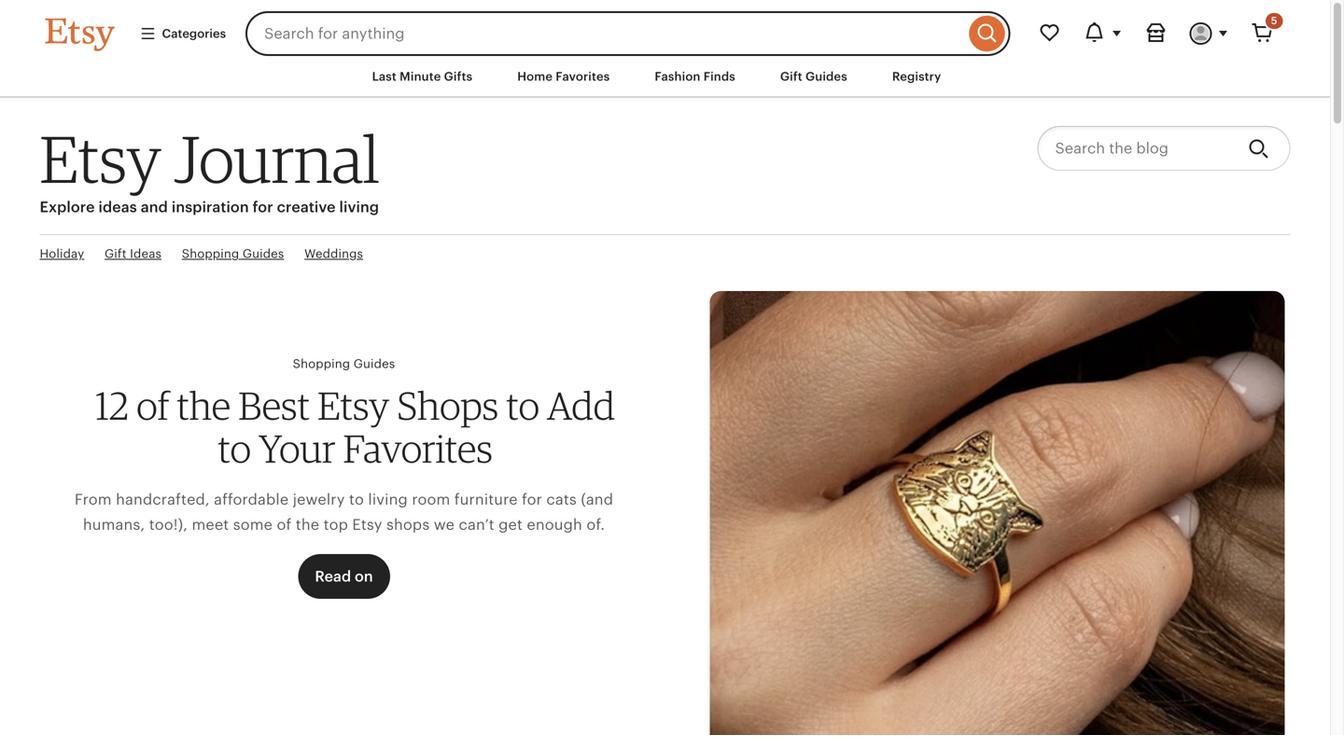Task type: locate. For each thing, give the bounding box(es) containing it.
0 horizontal spatial the
[[177, 382, 231, 429]]

menu bar
[[12, 56, 1318, 98]]

too!),
[[149, 517, 188, 533]]

1 vertical spatial favorites
[[343, 425, 493, 472]]

0 vertical spatial shopping guides link
[[182, 246, 284, 263]]

registry
[[892, 70, 941, 84]]

gift guides
[[780, 70, 847, 84]]

the
[[177, 382, 231, 429], [296, 517, 319, 533]]

0 horizontal spatial for
[[253, 199, 273, 216]]

favorites
[[556, 70, 610, 84], [343, 425, 493, 472]]

shops
[[397, 382, 499, 429]]

to right jewelry
[[349, 491, 364, 508]]

1 vertical spatial etsy
[[317, 382, 389, 429]]

for inside from handcrafted, affordable jewelry to living room furniture for cats (and humans, too!), meet some of the top etsy shops we can't get enough of.
[[522, 491, 542, 508]]

0 horizontal spatial of
[[137, 382, 169, 429]]

journal
[[174, 120, 379, 199]]

categories banner
[[12, 0, 1318, 56]]

1 horizontal spatial shopping
[[293, 357, 350, 371]]

1 horizontal spatial for
[[522, 491, 542, 508]]

gift
[[780, 70, 802, 84], [105, 247, 127, 261]]

etsy
[[40, 120, 161, 199], [317, 382, 389, 429], [352, 517, 382, 533]]

shopping
[[182, 247, 239, 261], [293, 357, 350, 371]]

for left 'cats'
[[522, 491, 542, 508]]

of right some
[[277, 517, 292, 533]]

gift for gift guides
[[780, 70, 802, 84]]

0 horizontal spatial shopping guides
[[182, 247, 284, 261]]

weddings
[[304, 247, 363, 261]]

for
[[253, 199, 273, 216], [522, 491, 542, 508]]

1 horizontal spatial favorites
[[556, 70, 610, 84]]

and
[[141, 199, 168, 216]]

living right creative
[[339, 199, 379, 216]]

finds
[[704, 70, 735, 84]]

favorites right home on the left
[[556, 70, 610, 84]]

inspiration
[[172, 199, 249, 216]]

home favorites
[[517, 70, 610, 84]]

etsy up ideas
[[40, 120, 161, 199]]

0 vertical spatial living
[[339, 199, 379, 216]]

gifts
[[444, 70, 472, 84]]

1 vertical spatial gift
[[105, 247, 127, 261]]

guides
[[806, 70, 847, 84], [243, 247, 284, 261], [354, 357, 395, 371]]

from
[[75, 491, 112, 508]]

0 vertical spatial guides
[[806, 70, 847, 84]]

shopping guides for bottommost shopping guides link
[[293, 357, 395, 371]]

favorites inside 'link'
[[556, 70, 610, 84]]

shopping down inspiration
[[182, 247, 239, 261]]

shopping guides up 12 of the best etsy shops to add to your favorites link
[[293, 357, 395, 371]]

gift left ideas at left
[[105, 247, 127, 261]]

1 horizontal spatial gift
[[780, 70, 802, 84]]

2 horizontal spatial guides
[[806, 70, 847, 84]]

holiday link
[[40, 246, 84, 263]]

1 vertical spatial shopping
[[293, 357, 350, 371]]

from handcrafted, affordable jewelry to living room furniture for cats (and humans, too!), meet some of the top etsy shops we can't get enough of.
[[75, 491, 613, 533]]

2 vertical spatial guides
[[354, 357, 395, 371]]

etsy inside etsy journal explore ideas and inspiration for creative living
[[40, 120, 161, 199]]

1 horizontal spatial shopping guides
[[293, 357, 395, 371]]

1 vertical spatial the
[[296, 517, 319, 533]]

1 horizontal spatial guides
[[354, 357, 395, 371]]

add
[[547, 382, 615, 429]]

0 horizontal spatial guides
[[243, 247, 284, 261]]

from handcrafted, affordable jewelry to living room furniture for cats (and humans, too!), meet some of the top etsy shops we can't get enough of. link
[[75, 491, 613, 533]]

1 vertical spatial shopping guides
[[293, 357, 395, 371]]

etsy right top
[[352, 517, 382, 533]]

categories button
[[126, 17, 240, 50]]

to
[[506, 382, 539, 429], [218, 425, 251, 472], [349, 491, 364, 508]]

etsy inside 12 of the best etsy shops to add to your favorites
[[317, 382, 389, 429]]

0 vertical spatial favorites
[[556, 70, 610, 84]]

5 link
[[1240, 11, 1285, 56]]

0 vertical spatial shopping guides
[[182, 247, 284, 261]]

gift right "finds"
[[780, 70, 802, 84]]

to up affordable
[[218, 425, 251, 472]]

favorites up room
[[343, 425, 493, 472]]

0 horizontal spatial gift
[[105, 247, 127, 261]]

guides up 12 of the best etsy shops to add to your favorites
[[354, 357, 395, 371]]

registry link
[[878, 60, 955, 94]]

of inside from handcrafted, affordable jewelry to living room furniture for cats (and humans, too!), meet some of the top etsy shops we can't get enough of.
[[277, 517, 292, 533]]

1 vertical spatial for
[[522, 491, 542, 508]]

the left best
[[177, 382, 231, 429]]

gift inside menu bar
[[780, 70, 802, 84]]

the inside 12 of the best etsy shops to add to your favorites
[[177, 382, 231, 429]]

shopping guides link
[[182, 246, 284, 263], [293, 357, 395, 371]]

can't
[[459, 517, 494, 533]]

1 horizontal spatial shopping guides link
[[293, 357, 395, 371]]

shopping guides link down inspiration
[[182, 246, 284, 263]]

last
[[372, 70, 397, 84]]

shops
[[386, 517, 430, 533]]

Search for anything text field
[[246, 11, 965, 56]]

1 vertical spatial of
[[277, 517, 292, 533]]

shopping up best
[[293, 357, 350, 371]]

1 horizontal spatial to
[[349, 491, 364, 508]]

living up shops
[[368, 491, 408, 508]]

0 horizontal spatial shopping
[[182, 247, 239, 261]]

humans,
[[83, 517, 145, 533]]

of right 12
[[137, 382, 169, 429]]

shopping guides down inspiration
[[182, 247, 284, 261]]

explore
[[40, 199, 95, 216]]

2 vertical spatial etsy
[[352, 517, 382, 533]]

shopping guides
[[182, 247, 284, 261], [293, 357, 395, 371]]

None search field
[[246, 11, 1010, 56]]

top
[[323, 517, 348, 533]]

guides down creative
[[243, 247, 284, 261]]

0 vertical spatial shopping
[[182, 247, 239, 261]]

0 vertical spatial etsy
[[40, 120, 161, 199]]

living inside etsy journal explore ideas and inspiration for creative living
[[339, 199, 379, 216]]

1 horizontal spatial the
[[296, 517, 319, 533]]

ideas
[[98, 199, 137, 216]]

last minute gifts
[[372, 70, 472, 84]]

0 vertical spatial of
[[137, 382, 169, 429]]

1 vertical spatial guides
[[243, 247, 284, 261]]

etsy right best
[[317, 382, 389, 429]]

living inside from handcrafted, affordable jewelry to living room furniture for cats (and humans, too!), meet some of the top etsy shops we can't get enough of.
[[368, 491, 408, 508]]

1 vertical spatial living
[[368, 491, 408, 508]]

0 vertical spatial gift
[[780, 70, 802, 84]]

the down jewelry
[[296, 517, 319, 533]]

on
[[355, 569, 373, 585]]

gift ideas
[[105, 247, 162, 261]]

room
[[412, 491, 450, 508]]

12 of the best etsy shops to add to your favorites link
[[95, 382, 615, 472]]

favorites inside 12 of the best etsy shops to add to your favorites
[[343, 425, 493, 472]]

minute
[[400, 70, 441, 84]]

0 vertical spatial the
[[177, 382, 231, 429]]

living
[[339, 199, 379, 216], [368, 491, 408, 508]]

1 horizontal spatial of
[[277, 517, 292, 533]]

0 vertical spatial for
[[253, 199, 273, 216]]

read on link
[[298, 555, 390, 599]]

for left creative
[[253, 199, 273, 216]]

to left add
[[506, 382, 539, 429]]

shopping guides link up 12 of the best etsy shops to add to your favorites link
[[293, 357, 395, 371]]

guides left registry
[[806, 70, 847, 84]]

of
[[137, 382, 169, 429], [277, 517, 292, 533]]

get
[[499, 517, 523, 533]]

0 horizontal spatial favorites
[[343, 425, 493, 472]]

Search the blog text field
[[1037, 126, 1233, 171]]



Task type: vqa. For each thing, say whether or not it's contained in the screenshot.
5
yes



Task type: describe. For each thing, give the bounding box(es) containing it.
furniture
[[454, 491, 518, 508]]

5
[[1271, 15, 1277, 27]]

fashion
[[655, 70, 700, 84]]

affordable
[[214, 491, 289, 508]]

1 vertical spatial shopping guides link
[[293, 357, 395, 371]]

none search field inside categories banner
[[246, 11, 1010, 56]]

creative
[[277, 199, 336, 216]]

last minute gifts link
[[358, 60, 486, 94]]

gift guides link
[[766, 60, 861, 94]]

read
[[315, 569, 351, 585]]

fashion finds link
[[641, 60, 749, 94]]

meet
[[192, 517, 229, 533]]

cats
[[546, 491, 577, 508]]

handcrafted,
[[116, 491, 210, 508]]

(and
[[581, 491, 613, 508]]

categories
[[162, 27, 226, 41]]

etsy journal link
[[40, 120, 379, 199]]

menu bar containing last minute gifts
[[12, 56, 1318, 98]]

some
[[233, 517, 273, 533]]

best
[[238, 382, 310, 429]]

shopping guides for leftmost shopping guides link
[[182, 247, 284, 261]]

guides for gift guides link
[[806, 70, 847, 84]]

0 horizontal spatial shopping guides link
[[182, 246, 284, 263]]

0 horizontal spatial to
[[218, 425, 251, 472]]

shopping for bottommost shopping guides link
[[293, 357, 350, 371]]

fashion finds
[[655, 70, 735, 84]]

ideas
[[130, 247, 162, 261]]

12
[[95, 382, 129, 429]]

shopping for leftmost shopping guides link
[[182, 247, 239, 261]]

home
[[517, 70, 553, 84]]

weddings link
[[304, 246, 363, 263]]

of inside 12 of the best etsy shops to add to your favorites
[[137, 382, 169, 429]]

to inside from handcrafted, affordable jewelry to living room furniture for cats (and humans, too!), meet some of the top etsy shops we can't get enough of.
[[349, 491, 364, 508]]

gift ideas link
[[105, 246, 162, 263]]

12 of the best etsy shops to add to your favorites
[[95, 382, 615, 472]]

home favorites link
[[503, 60, 624, 94]]

the inside from handcrafted, affordable jewelry to living room furniture for cats (and humans, too!), meet some of the top etsy shops we can't get enough of.
[[296, 517, 319, 533]]

2 horizontal spatial to
[[506, 382, 539, 429]]

of.
[[586, 517, 605, 533]]

guides for bottommost shopping guides link
[[354, 357, 395, 371]]

etsy journal explore ideas and inspiration for creative living
[[40, 120, 379, 216]]

holiday
[[40, 247, 84, 261]]

jewelry
[[293, 491, 345, 508]]

guides for leftmost shopping guides link
[[243, 247, 284, 261]]

for inside etsy journal explore ideas and inspiration for creative living
[[253, 199, 273, 216]]

enough
[[527, 517, 582, 533]]

etsy inside from handcrafted, affordable jewelry to living room furniture for cats (and humans, too!), meet some of the top etsy shops we can't get enough of.
[[352, 517, 382, 533]]

read on
[[315, 569, 373, 585]]

gift for gift ideas
[[105, 247, 127, 261]]

we
[[434, 517, 455, 533]]

your
[[259, 425, 336, 472]]



